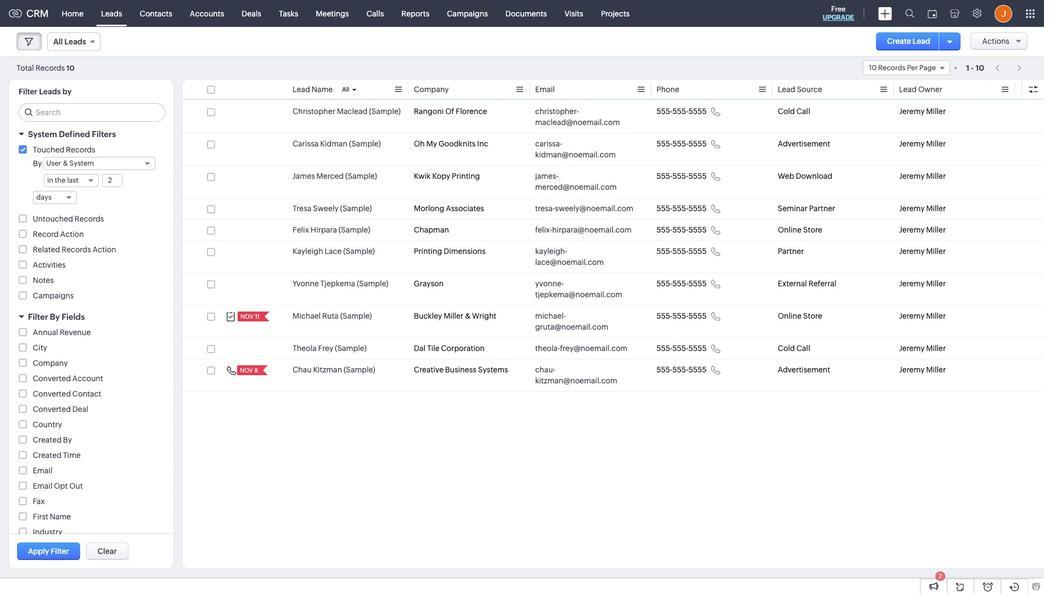 Task type: describe. For each thing, give the bounding box(es) containing it.
actions
[[983, 37, 1010, 46]]

kayleigh- lace@noemail.com link
[[535, 246, 635, 268]]

555-555-5555 for felix-hirpara@noemail.com
[[657, 226, 707, 234]]

theola frey (sample) link
[[293, 343, 367, 354]]

tasks
[[279, 9, 298, 18]]

felix hirpara (sample) link
[[293, 225, 370, 236]]

create menu element
[[872, 0, 899, 27]]

michael ruta (sample)
[[293, 312, 372, 321]]

created for created by
[[33, 436, 62, 445]]

jeremy miller for yvonne- tjepkema@noemail.com
[[899, 279, 946, 288]]

theola
[[293, 344, 317, 353]]

michael-
[[535, 312, 566, 321]]

nov for chau
[[240, 367, 253, 374]]

filter for filter by fields
[[28, 312, 48, 322]]

jeremy for tresa-sweely@noemail.com
[[899, 204, 925, 213]]

visits
[[565, 9, 583, 18]]

out
[[69, 482, 83, 491]]

jeremy for carissa- kidman@noemail.com
[[899, 139, 925, 148]]

lead for lead source
[[778, 85, 796, 94]]

1 vertical spatial partner
[[778, 247, 804, 256]]

store for felix-hirpara@noemail.com
[[803, 226, 822, 234]]

online store for felix-hirpara@noemail.com
[[778, 226, 822, 234]]

jeremy miller for theola-frey@noemail.com
[[899, 344, 946, 353]]

555-555-5555 for michael- gruta@noemail.com
[[657, 312, 707, 321]]

search image
[[905, 9, 915, 18]]

corporation
[[441, 344, 485, 353]]

jeremy miller for tresa-sweely@noemail.com
[[899, 204, 946, 213]]

user & system
[[46, 159, 94, 167]]

jeremy for theola-frey@noemail.com
[[899, 344, 925, 353]]

5555 for carissa- kidman@noemail.com
[[689, 139, 707, 148]]

555-555-5555 for christopher- maclead@noemail.com
[[657, 107, 707, 116]]

florence
[[456, 107, 487, 116]]

converted for converted account
[[33, 374, 71, 383]]

0 horizontal spatial by
[[33, 159, 42, 168]]

lace@noemail.com
[[535, 258, 604, 267]]

by for created
[[63, 436, 72, 445]]

yvonne-
[[535, 279, 564, 288]]

filter for filter leads by
[[19, 87, 37, 96]]

time
[[63, 451, 81, 460]]

untouched records
[[33, 215, 104, 223]]

james merced (sample)
[[293, 172, 377, 181]]

advertisement for chau- kitzman@noemail.com
[[778, 366, 831, 374]]

carissa
[[293, 139, 319, 148]]

carissa- kidman@noemail.com link
[[535, 138, 635, 160]]

converted for converted deal
[[33, 405, 71, 414]]

miller for felix-hirpara@noemail.com
[[926, 226, 946, 234]]

calls link
[[358, 0, 393, 27]]

records for total
[[35, 63, 65, 72]]

kayleigh
[[293, 247, 323, 256]]

jeremy for michael- gruta@noemail.com
[[899, 312, 925, 321]]

felix
[[293, 226, 309, 234]]

business
[[445, 366, 477, 374]]

notes
[[33, 276, 54, 285]]

projects link
[[592, 0, 639, 27]]

james merced (sample) link
[[293, 171, 377, 182]]

store for michael- gruta@noemail.com
[[803, 312, 822, 321]]

(sample) for yvonne tjepkema (sample)
[[357, 279, 389, 288]]

days field
[[33, 191, 77, 204]]

james- merced@noemail.com
[[535, 172, 617, 192]]

christopher maclead (sample) link
[[293, 106, 401, 117]]

miller for kayleigh- lace@noemail.com
[[926, 247, 946, 256]]

cold call for theola-frey@noemail.com
[[778, 344, 810, 353]]

felix hirpara (sample)
[[293, 226, 370, 234]]

account
[[72, 374, 103, 383]]

morlong associates
[[414, 204, 484, 213]]

jeremy miller for carissa- kidman@noemail.com
[[899, 139, 946, 148]]

page
[[920, 64, 936, 72]]

crm link
[[9, 8, 49, 19]]

jeremy for yvonne- tjepkema@noemail.com
[[899, 279, 925, 288]]

miller for carissa- kidman@noemail.com
[[926, 139, 946, 148]]

online store for michael- gruta@noemail.com
[[778, 312, 822, 321]]

web download
[[778, 172, 833, 181]]

jeremy miller for felix-hirpara@noemail.com
[[899, 226, 946, 234]]

1 vertical spatial &
[[465, 312, 471, 321]]

2
[[939, 573, 942, 580]]

jeremy miller for christopher- maclead@noemail.com
[[899, 107, 946, 116]]

cold for theola-frey@noemail.com
[[778, 344, 795, 353]]

(sample) for james merced (sample)
[[345, 172, 377, 181]]

grayson
[[414, 279, 444, 288]]

cold call for christopher- maclead@noemail.com
[[778, 107, 810, 116]]

by
[[62, 87, 72, 96]]

hirpara
[[311, 226, 337, 234]]

seminar partner
[[778, 204, 835, 213]]

create lead button
[[876, 32, 942, 51]]

chau kitzman (sample)
[[293, 366, 375, 374]]

untouched
[[33, 215, 73, 223]]

lead inside button
[[913, 37, 931, 46]]

records for touched
[[66, 146, 95, 154]]

1 vertical spatial company
[[33, 359, 68, 368]]

jeremy miller for michael- gruta@noemail.com
[[899, 312, 946, 321]]

miller for james- merced@noemail.com
[[926, 172, 946, 181]]

tresa
[[293, 204, 312, 213]]

Search text field
[[19, 104, 165, 121]]

annual
[[33, 328, 58, 337]]

5555 for kayleigh- lace@noemail.com
[[689, 247, 707, 256]]

creative
[[414, 366, 444, 374]]

kayleigh- lace@noemail.com
[[535, 247, 604, 267]]

the
[[55, 176, 66, 184]]

kayleigh lace (sample)
[[293, 247, 375, 256]]

touched
[[33, 146, 64, 154]]

rangoni
[[414, 107, 444, 116]]

morlong
[[414, 204, 444, 213]]

555-555-5555 for kayleigh- lace@noemail.com
[[657, 247, 707, 256]]

dal tile corporation
[[414, 344, 485, 353]]

oh my goodknits inc
[[414, 139, 488, 148]]

10 for 1 - 10
[[976, 63, 985, 72]]

search element
[[899, 0, 921, 27]]

all leads
[[53, 37, 86, 46]]

online for felix-hirpara@noemail.com
[[778, 226, 802, 234]]

0 horizontal spatial action
[[60, 230, 84, 239]]

profile image
[[995, 5, 1013, 22]]

deal
[[72, 405, 88, 414]]

converted account
[[33, 374, 103, 383]]

0 vertical spatial email
[[535, 85, 555, 94]]

kidman@noemail.com
[[535, 150, 616, 159]]

related records action
[[33, 245, 116, 254]]

kwik
[[414, 172, 431, 181]]

apply filter button
[[17, 543, 80, 561]]

carissa-
[[535, 139, 562, 148]]

555-555-5555 for chau- kitzman@noemail.com
[[657, 366, 707, 374]]

deals
[[242, 9, 261, 18]]

(sample) for christopher maclead (sample)
[[369, 107, 401, 116]]

creative business systems
[[414, 366, 508, 374]]

contact
[[72, 390, 101, 399]]

carissa- kidman@noemail.com
[[535, 139, 616, 159]]

rangoni of florence
[[414, 107, 487, 116]]

email opt out
[[33, 482, 83, 491]]

5555 for james- merced@noemail.com
[[689, 172, 707, 181]]

chau- kitzman@noemail.com
[[535, 366, 617, 385]]

projects
[[601, 9, 630, 18]]

tjepkema@noemail.com
[[535, 290, 623, 299]]

james- merced@noemail.com link
[[535, 171, 635, 193]]

sweely
[[313, 204, 339, 213]]

system defined filters button
[[9, 125, 174, 144]]

in the last
[[47, 176, 79, 184]]

michael- gruta@noemail.com
[[535, 312, 609, 332]]

theola-frey@noemail.com
[[535, 344, 628, 353]]

contacts link
[[131, 0, 181, 27]]

michael
[[293, 312, 321, 321]]

kopy
[[432, 172, 450, 181]]

row group containing christopher maclead (sample)
[[182, 101, 1044, 392]]

documents
[[506, 9, 547, 18]]

frey@noemail.com
[[560, 344, 628, 353]]

apply
[[28, 547, 49, 556]]

(sample) for michael ruta (sample)
[[340, 312, 372, 321]]

10 inside field
[[869, 64, 877, 72]]

555-555-5555 for james- merced@noemail.com
[[657, 172, 707, 181]]

10 Records Per Page field
[[863, 60, 950, 75]]

felix-hirpara@noemail.com link
[[535, 225, 632, 236]]

(sample) for theola frey (sample)
[[335, 344, 367, 353]]

filter leads by
[[19, 87, 72, 96]]

web
[[778, 172, 794, 181]]

associates
[[446, 204, 484, 213]]



Task type: locate. For each thing, give the bounding box(es) containing it.
3 5555 from the top
[[689, 172, 707, 181]]

christopher- maclead@noemail.com
[[535, 107, 620, 127]]

1 horizontal spatial system
[[69, 159, 94, 167]]

system up last
[[69, 159, 94, 167]]

1 vertical spatial printing
[[414, 247, 442, 256]]

1 horizontal spatial all
[[342, 86, 350, 93]]

all for all
[[342, 86, 350, 93]]

3 jeremy miller from the top
[[899, 172, 946, 181]]

lead up christopher
[[293, 85, 310, 94]]

0 horizontal spatial system
[[28, 130, 57, 139]]

555-555-5555 for theola-frey@noemail.com
[[657, 344, 707, 353]]

(sample) for kayleigh lace (sample)
[[343, 247, 375, 256]]

christopher maclead (sample)
[[293, 107, 401, 116]]

(sample) inside kayleigh lace (sample) link
[[343, 247, 375, 256]]

filter inside 'dropdown button'
[[28, 312, 48, 322]]

system inside 'dropdown button'
[[28, 130, 57, 139]]

5555 for michael- gruta@noemail.com
[[689, 312, 707, 321]]

4 5555 from the top
[[689, 204, 707, 213]]

9 jeremy miller from the top
[[899, 344, 946, 353]]

1 vertical spatial online
[[778, 312, 802, 321]]

1 vertical spatial action
[[93, 245, 116, 254]]

(sample) inside michael ruta (sample) link
[[340, 312, 372, 321]]

yvonne- tjepkema@noemail.com link
[[535, 278, 635, 300]]

name right first
[[50, 513, 71, 522]]

0 vertical spatial &
[[63, 159, 68, 167]]

0 vertical spatial partner
[[809, 204, 835, 213]]

(sample) for carissa kidman (sample)
[[349, 139, 381, 148]]

external referral
[[778, 279, 837, 288]]

fields
[[62, 312, 85, 322]]

1 vertical spatial store
[[803, 312, 822, 321]]

jeremy for kayleigh- lace@noemail.com
[[899, 247, 925, 256]]

2 vertical spatial leads
[[39, 87, 61, 96]]

1 vertical spatial leads
[[64, 37, 86, 46]]

(sample) right kidman
[[349, 139, 381, 148]]

chau- kitzman@noemail.com link
[[535, 365, 635, 387]]

2 horizontal spatial by
[[63, 436, 72, 445]]

7 5555 from the top
[[689, 279, 707, 288]]

carissa kidman (sample) link
[[293, 138, 381, 149]]

visits link
[[556, 0, 592, 27]]

by up annual revenue in the left bottom of the page
[[50, 312, 60, 322]]

lead
[[913, 37, 931, 46], [293, 85, 310, 94], [778, 85, 796, 94], [899, 85, 917, 94]]

nov left 11
[[241, 314, 254, 320]]

record
[[33, 230, 59, 239]]

5555 for felix-hirpara@noemail.com
[[689, 226, 707, 234]]

records up the 'related records action'
[[75, 215, 104, 223]]

all
[[53, 37, 63, 46], [342, 86, 350, 93]]

2 vertical spatial filter
[[51, 547, 69, 556]]

0 vertical spatial filter
[[19, 87, 37, 96]]

1 jeremy from the top
[[899, 107, 925, 116]]

10 5555 from the top
[[689, 366, 707, 374]]

revenue
[[60, 328, 91, 337]]

0 vertical spatial converted
[[33, 374, 71, 383]]

9 5555 from the top
[[689, 344, 707, 353]]

advertisement for carissa- kidman@noemail.com
[[778, 139, 831, 148]]

miller
[[926, 107, 946, 116], [926, 139, 946, 148], [926, 172, 946, 181], [926, 204, 946, 213], [926, 226, 946, 234], [926, 247, 946, 256], [926, 279, 946, 288], [444, 312, 464, 321], [926, 312, 946, 321], [926, 344, 946, 353], [926, 366, 946, 374]]

chau kitzman (sample) link
[[293, 365, 375, 376]]

0 horizontal spatial campaigns
[[33, 292, 74, 300]]

1 horizontal spatial &
[[465, 312, 471, 321]]

10 555-555-5555 from the top
[[657, 366, 707, 374]]

8 5555 from the top
[[689, 312, 707, 321]]

0 horizontal spatial company
[[33, 359, 68, 368]]

All Leads field
[[47, 32, 100, 51]]

in the last field
[[44, 174, 99, 187]]

0 vertical spatial name
[[312, 85, 333, 94]]

kayleigh lace (sample) link
[[293, 246, 375, 257]]

records down record action
[[62, 245, 91, 254]]

2 call from the top
[[797, 344, 810, 353]]

(sample) up "kayleigh lace (sample)"
[[339, 226, 370, 234]]

10 left per
[[869, 64, 877, 72]]

(sample) right the merced
[[345, 172, 377, 181]]

name up christopher
[[312, 85, 333, 94]]

5555 for tresa-sweely@noemail.com
[[689, 204, 707, 213]]

chau
[[293, 366, 312, 374]]

2 online store from the top
[[778, 312, 822, 321]]

action up the 'related records action'
[[60, 230, 84, 239]]

lead down 10 records per page field
[[899, 85, 917, 94]]

miller for yvonne- tjepkema@noemail.com
[[926, 279, 946, 288]]

filters
[[92, 130, 116, 139]]

1 - 10
[[966, 63, 985, 72]]

system inside field
[[69, 159, 94, 167]]

nov for michael
[[241, 314, 254, 320]]

1 vertical spatial created
[[33, 451, 62, 460]]

5 jeremy from the top
[[899, 226, 925, 234]]

1 vertical spatial nov
[[240, 367, 253, 374]]

2 online from the top
[[778, 312, 802, 321]]

5 jeremy miller from the top
[[899, 226, 946, 234]]

1 vertical spatial system
[[69, 159, 94, 167]]

hirpara@noemail.com
[[552, 226, 632, 234]]

reports link
[[393, 0, 438, 27]]

0 vertical spatial store
[[803, 226, 822, 234]]

all for all leads
[[53, 37, 63, 46]]

jeremy for james- merced@noemail.com
[[899, 172, 925, 181]]

0 horizontal spatial &
[[63, 159, 68, 167]]

-
[[971, 63, 974, 72]]

3 converted from the top
[[33, 405, 71, 414]]

jeremy miller for kayleigh- lace@noemail.com
[[899, 247, 946, 256]]

country
[[33, 421, 62, 429]]

system
[[28, 130, 57, 139], [69, 159, 94, 167]]

(sample) for felix hirpara (sample)
[[339, 226, 370, 234]]

by left user
[[33, 159, 42, 168]]

1 created from the top
[[33, 436, 62, 445]]

phone
[[657, 85, 680, 94]]

1 converted from the top
[[33, 374, 71, 383]]

0 vertical spatial system
[[28, 130, 57, 139]]

1 vertical spatial cold
[[778, 344, 795, 353]]

2 advertisement from the top
[[778, 366, 831, 374]]

touched records
[[33, 146, 95, 154]]

by up time
[[63, 436, 72, 445]]

1 vertical spatial all
[[342, 86, 350, 93]]

0 vertical spatial action
[[60, 230, 84, 239]]

row group
[[182, 101, 1044, 392]]

calls
[[367, 9, 384, 18]]

action down untouched records at the top left
[[93, 245, 116, 254]]

8 jeremy from the top
[[899, 312, 925, 321]]

1 vertical spatial filter
[[28, 312, 48, 322]]

create menu image
[[879, 7, 892, 20]]

(sample) inside chau kitzman (sample) link
[[344, 366, 375, 374]]

0 vertical spatial by
[[33, 159, 42, 168]]

navigation
[[990, 60, 1028, 76]]

4 555-555-5555 from the top
[[657, 204, 707, 213]]

(sample) inside 'carissa kidman (sample)' link
[[349, 139, 381, 148]]

7 555-555-5555 from the top
[[657, 279, 707, 288]]

10 up by
[[66, 64, 75, 72]]

2 store from the top
[[803, 312, 822, 321]]

converted up converted contact
[[33, 374, 71, 383]]

sweely@noemail.com
[[555, 204, 634, 213]]

printing dimensions
[[414, 247, 486, 256]]

miller for christopher- maclead@noemail.com
[[926, 107, 946, 116]]

email
[[535, 85, 555, 94], [33, 467, 52, 476], [33, 482, 52, 491]]

all up total records 10
[[53, 37, 63, 46]]

store down external referral
[[803, 312, 822, 321]]

1 horizontal spatial company
[[414, 85, 449, 94]]

(sample) inside christopher maclead (sample) link
[[369, 107, 401, 116]]

fax
[[33, 497, 45, 506]]

filter up annual
[[28, 312, 48, 322]]

1 horizontal spatial campaigns
[[447, 9, 488, 18]]

2 5555 from the top
[[689, 139, 707, 148]]

kidman
[[320, 139, 348, 148]]

converted up converted deal
[[33, 390, 71, 399]]

download
[[796, 172, 833, 181]]

5555 for yvonne- tjepkema@noemail.com
[[689, 279, 707, 288]]

0 horizontal spatial all
[[53, 37, 63, 46]]

1 5555 from the top
[[689, 107, 707, 116]]

0 vertical spatial online
[[778, 226, 802, 234]]

name for lead name
[[312, 85, 333, 94]]

(sample) inside yvonne tjepkema (sample) link
[[357, 279, 389, 288]]

filter inside button
[[51, 547, 69, 556]]

records left per
[[878, 64, 906, 72]]

7 jeremy from the top
[[899, 279, 925, 288]]

online down seminar
[[778, 226, 802, 234]]

defined
[[59, 130, 90, 139]]

records for related
[[62, 245, 91, 254]]

(sample) inside felix hirpara (sample) link
[[339, 226, 370, 234]]

name for first name
[[50, 513, 71, 522]]

leads left by
[[39, 87, 61, 96]]

& left wright
[[465, 312, 471, 321]]

(sample) right ruta
[[340, 312, 372, 321]]

advertisement
[[778, 139, 831, 148], [778, 366, 831, 374]]

miller for tresa-sweely@noemail.com
[[926, 204, 946, 213]]

company
[[414, 85, 449, 94], [33, 359, 68, 368]]

michael ruta (sample) link
[[293, 311, 372, 322]]

printing down chapman
[[414, 247, 442, 256]]

lead owner
[[899, 85, 943, 94]]

10 jeremy miller from the top
[[899, 366, 946, 374]]

1 cold from the top
[[778, 107, 795, 116]]

name
[[312, 85, 333, 94], [50, 513, 71, 522]]

5 555-555-5555 from the top
[[657, 226, 707, 234]]

1 vertical spatial call
[[797, 344, 810, 353]]

miller for michael- gruta@noemail.com
[[926, 312, 946, 321]]

profile element
[[988, 0, 1019, 27]]

company down city
[[33, 359, 68, 368]]

calendar image
[[928, 9, 937, 18]]

(sample) right frey
[[335, 344, 367, 353]]

0 vertical spatial all
[[53, 37, 63, 46]]

jeremy miller for james- merced@noemail.com
[[899, 172, 946, 181]]

5555 for theola-frey@noemail.com
[[689, 344, 707, 353]]

online store
[[778, 226, 822, 234], [778, 312, 822, 321]]

apply filter
[[28, 547, 69, 556]]

4 jeremy miller from the top
[[899, 204, 946, 213]]

1 vertical spatial campaigns
[[33, 292, 74, 300]]

records down defined
[[66, 146, 95, 154]]

dal
[[414, 344, 426, 353]]

(sample) right the maclead
[[369, 107, 401, 116]]

lead left source
[[778, 85, 796, 94]]

kwik kopy printing
[[414, 172, 480, 181]]

jeremy miller for chau- kitzman@noemail.com
[[899, 366, 946, 374]]

records up filter leads by
[[35, 63, 65, 72]]

printing right kopy
[[452, 172, 480, 181]]

lead for lead owner
[[899, 85, 917, 94]]

1 555-555-5555 from the top
[[657, 107, 707, 116]]

lead right "create"
[[913, 37, 931, 46]]

1 online store from the top
[[778, 226, 822, 234]]

(sample) right lace
[[343, 247, 375, 256]]

by for filter
[[50, 312, 60, 322]]

0 vertical spatial advertisement
[[778, 139, 831, 148]]

system defined filters
[[28, 130, 116, 139]]

2 555-555-5555 from the top
[[657, 139, 707, 148]]

buckley
[[414, 312, 442, 321]]

jeremy for christopher- maclead@noemail.com
[[899, 107, 925, 116]]

2 vertical spatial converted
[[33, 405, 71, 414]]

0 horizontal spatial name
[[50, 513, 71, 522]]

filter right apply
[[51, 547, 69, 556]]

home link
[[53, 0, 92, 27]]

created time
[[33, 451, 81, 460]]

buckley miller & wright
[[414, 312, 497, 321]]

6 555-555-5555 from the top
[[657, 247, 707, 256]]

opt
[[54, 482, 68, 491]]

leads for all leads
[[64, 37, 86, 46]]

5 5555 from the top
[[689, 226, 707, 234]]

(sample) for chau kitzman (sample)
[[344, 366, 375, 374]]

3 jeremy from the top
[[899, 172, 925, 181]]

1 horizontal spatial leads
[[64, 37, 86, 46]]

2 created from the top
[[33, 451, 62, 460]]

records inside field
[[878, 64, 906, 72]]

1 vertical spatial email
[[33, 467, 52, 476]]

0 horizontal spatial printing
[[414, 247, 442, 256]]

filter by fields button
[[9, 307, 174, 327]]

0 vertical spatial created
[[33, 436, 62, 445]]

10 inside total records 10
[[66, 64, 75, 72]]

5555 for chau- kitzman@noemail.com
[[689, 366, 707, 374]]

felix-
[[535, 226, 552, 234]]

9 555-555-5555 from the top
[[657, 344, 707, 353]]

theola-frey@noemail.com link
[[535, 343, 628, 354]]

9 jeremy from the top
[[899, 344, 925, 353]]

555-555-5555 for yvonne- tjepkema@noemail.com
[[657, 279, 707, 288]]

0 vertical spatial leads
[[101, 9, 122, 18]]

created down "created by"
[[33, 451, 62, 460]]

0 vertical spatial nov
[[241, 314, 254, 320]]

miller for chau- kitzman@noemail.com
[[926, 366, 946, 374]]

leads right the home
[[101, 9, 122, 18]]

8 jeremy miller from the top
[[899, 312, 946, 321]]

1 call from the top
[[797, 107, 810, 116]]

create
[[887, 37, 911, 46]]

0 vertical spatial cold call
[[778, 107, 810, 116]]

2 cold from the top
[[778, 344, 795, 353]]

system up the touched
[[28, 130, 57, 139]]

nov left the 8
[[240, 367, 253, 374]]

tresa-sweely@noemail.com
[[535, 204, 634, 213]]

1 horizontal spatial action
[[93, 245, 116, 254]]

partner up external
[[778, 247, 804, 256]]

2 vertical spatial by
[[63, 436, 72, 445]]

leads for filter leads by
[[39, 87, 61, 96]]

converted for converted contact
[[33, 390, 71, 399]]

tresa sweely (sample) link
[[293, 203, 372, 214]]

0 vertical spatial campaigns
[[447, 9, 488, 18]]

(sample) inside tresa sweely (sample) link
[[340, 204, 372, 213]]

3 555-555-5555 from the top
[[657, 172, 707, 181]]

1
[[966, 63, 970, 72]]

james
[[293, 172, 315, 181]]

2 horizontal spatial leads
[[101, 9, 122, 18]]

10 right -
[[976, 63, 985, 72]]

leads inside field
[[64, 37, 86, 46]]

0 vertical spatial company
[[414, 85, 449, 94]]

0 vertical spatial cold
[[778, 107, 795, 116]]

created down country
[[33, 436, 62, 445]]

2 cold call from the top
[[778, 344, 810, 353]]

leads link
[[92, 0, 131, 27]]

email up christopher-
[[535, 85, 555, 94]]

1 cold call from the top
[[778, 107, 810, 116]]

0 horizontal spatial partner
[[778, 247, 804, 256]]

cold for christopher- maclead@noemail.com
[[778, 107, 795, 116]]

None text field
[[103, 175, 122, 187]]

5555 for christopher- maclead@noemail.com
[[689, 107, 707, 116]]

all up christopher maclead (sample) link on the top
[[342, 86, 350, 93]]

record action
[[33, 230, 84, 239]]

&
[[63, 159, 68, 167], [465, 312, 471, 321]]

(sample) right kitzman
[[344, 366, 375, 374]]

1 vertical spatial cold call
[[778, 344, 810, 353]]

555-555-5555 for tresa-sweely@noemail.com
[[657, 204, 707, 213]]

4 jeremy from the top
[[899, 204, 925, 213]]

1 horizontal spatial by
[[50, 312, 60, 322]]

lead for lead name
[[293, 85, 310, 94]]

lead source
[[778, 85, 823, 94]]

User & System field
[[43, 157, 155, 170]]

ruta
[[322, 312, 339, 321]]

8 555-555-5555 from the top
[[657, 312, 707, 321]]

chapman
[[414, 226, 449, 234]]

jeremy for felix-hirpara@noemail.com
[[899, 226, 925, 234]]

0 horizontal spatial 10
[[66, 64, 75, 72]]

1 horizontal spatial partner
[[809, 204, 835, 213]]

(sample) inside james merced (sample) link
[[345, 172, 377, 181]]

store down seminar partner
[[803, 226, 822, 234]]

(sample) right sweely
[[340, 204, 372, 213]]

converted contact
[[33, 390, 101, 399]]

2 vertical spatial email
[[33, 482, 52, 491]]

7 jeremy miller from the top
[[899, 279, 946, 288]]

industry
[[33, 528, 62, 537]]

lead name
[[293, 85, 333, 94]]

online store down seminar partner
[[778, 226, 822, 234]]

partner right seminar
[[809, 204, 835, 213]]

company up rangoni
[[414, 85, 449, 94]]

(sample) inside theola frey (sample) link
[[335, 344, 367, 353]]

last
[[67, 176, 79, 184]]

all inside field
[[53, 37, 63, 46]]

10 jeremy from the top
[[899, 366, 925, 374]]

city
[[33, 344, 47, 353]]

free upgrade
[[823, 5, 854, 21]]

1 vertical spatial name
[[50, 513, 71, 522]]

1 jeremy miller from the top
[[899, 107, 946, 116]]

leads down the home
[[64, 37, 86, 46]]

0 vertical spatial printing
[[452, 172, 480, 181]]

1 horizontal spatial 10
[[869, 64, 877, 72]]

& right user
[[63, 159, 68, 167]]

2 converted from the top
[[33, 390, 71, 399]]

0 vertical spatial call
[[797, 107, 810, 116]]

online down external
[[778, 312, 802, 321]]

nov
[[241, 314, 254, 320], [240, 367, 253, 374]]

2 jeremy from the top
[[899, 139, 925, 148]]

0 vertical spatial online store
[[778, 226, 822, 234]]

online for michael- gruta@noemail.com
[[778, 312, 802, 321]]

records for 10
[[878, 64, 906, 72]]

email up fax
[[33, 482, 52, 491]]

1 horizontal spatial printing
[[452, 172, 480, 181]]

1 store from the top
[[803, 226, 822, 234]]

6 jeremy from the top
[[899, 247, 925, 256]]

6 5555 from the top
[[689, 247, 707, 256]]

1 online from the top
[[778, 226, 802, 234]]

555-555-5555 for carissa- kidman@noemail.com
[[657, 139, 707, 148]]

created by
[[33, 436, 72, 445]]

1 vertical spatial converted
[[33, 390, 71, 399]]

records for untouched
[[75, 215, 104, 223]]

1 horizontal spatial name
[[312, 85, 333, 94]]

0 horizontal spatial leads
[[39, 87, 61, 96]]

2 horizontal spatial 10
[[976, 63, 985, 72]]

call for theola-frey@noemail.com
[[797, 344, 810, 353]]

2 jeremy miller from the top
[[899, 139, 946, 148]]

converted up country
[[33, 405, 71, 414]]

converted
[[33, 374, 71, 383], [33, 390, 71, 399], [33, 405, 71, 414]]

(sample) right tjepkema
[[357, 279, 389, 288]]

by inside 'dropdown button'
[[50, 312, 60, 322]]

created for created time
[[33, 451, 62, 460]]

campaigns down notes
[[33, 292, 74, 300]]

email down created time
[[33, 467, 52, 476]]

call for christopher- maclead@noemail.com
[[797, 107, 810, 116]]

6 jeremy miller from the top
[[899, 247, 946, 256]]

& inside field
[[63, 159, 68, 167]]

filter down total
[[19, 87, 37, 96]]

1 vertical spatial online store
[[778, 312, 822, 321]]

jeremy for chau- kitzman@noemail.com
[[899, 366, 925, 374]]

online store down external referral
[[778, 312, 822, 321]]

(sample) for tresa sweely (sample)
[[340, 204, 372, 213]]

1 vertical spatial by
[[50, 312, 60, 322]]

1 vertical spatial advertisement
[[778, 366, 831, 374]]

10 for total records 10
[[66, 64, 75, 72]]

campaigns right reports link
[[447, 9, 488, 18]]

first name
[[33, 513, 71, 522]]

1 advertisement from the top
[[778, 139, 831, 148]]

miller for theola-frey@noemail.com
[[926, 344, 946, 353]]



Task type: vqa. For each thing, say whether or not it's contained in the screenshot.


